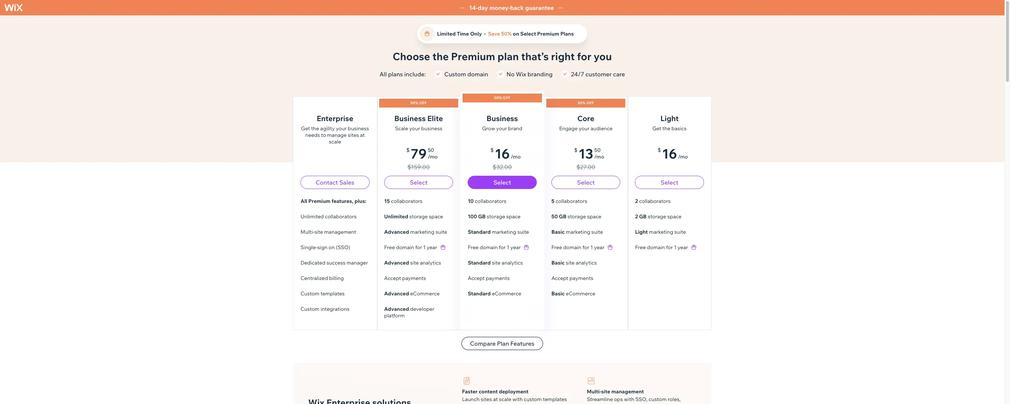 Task type: describe. For each thing, give the bounding box(es) containing it.
1 year from the left
[[427, 245, 438, 251]]

select down $159.00
[[410, 179, 428, 186]]

multi- for multi-site management streamline ops with sso, custom roles, shared assets and centralized billing all o
[[587, 389, 602, 396]]

basics
[[672, 125, 687, 132]]

1 horizontal spatial off
[[503, 96, 511, 100]]

2 horizontal spatial off
[[587, 101, 595, 106]]

1 free from the left
[[385, 245, 395, 251]]

1 1 from the left
[[424, 245, 426, 251]]

you
[[594, 50, 612, 63]]

5
[[552, 198, 555, 205]]

elite
[[428, 114, 443, 123]]

needs
[[305, 132, 320, 139]]

14-day money-back guarantee
[[469, 4, 554, 11]]

templates inside faster content deployment launch sites at scale with custom templates and reusable components in a drag-and-dro
[[543, 397, 567, 403]]

business for elite
[[395, 114, 426, 123]]

/mo inside the $ 16 /mo
[[679, 154, 689, 160]]

$ for 79
[[407, 147, 410, 154]]

2 for 2 gb
[[636, 214, 639, 220]]

care
[[614, 71, 626, 78]]

the for enterprise
[[311, 125, 319, 132]]

1 vertical spatial premium
[[451, 50, 496, 63]]

for left you
[[578, 50, 592, 63]]

the for light
[[663, 125, 671, 132]]

features
[[511, 341, 535, 348]]

domain up the advanced site analytics
[[396, 245, 414, 251]]

domain up basic site analytics at the bottom right
[[564, 245, 582, 251]]

your inside 'core engage your audience'
[[579, 125, 590, 132]]

contact sales
[[316, 179, 355, 186]]

-
[[485, 31, 486, 37]]

2 accept from the left
[[468, 275, 485, 282]]

analytics for advanced site analytics
[[420, 260, 441, 267]]

business grow your brand
[[483, 114, 523, 132]]

space for 2 gb storage space
[[668, 214, 682, 220]]

suite for advanced marketing suite
[[436, 229, 448, 236]]

plan
[[497, 341, 509, 348]]

select down $32.00 at top
[[494, 179, 512, 186]]

developer platform
[[385, 306, 435, 320]]

management for multi-site management
[[324, 229, 357, 236]]

all plans include:
[[380, 71, 426, 78]]

at inside enterprise get the agility your business needs to manage sites at scale
[[360, 132, 365, 139]]

1 accept from the left
[[385, 275, 401, 282]]

50% right save
[[502, 31, 512, 37]]

10
[[468, 198, 474, 205]]

/mo inside $ 16 /mo $32.00
[[511, 154, 521, 160]]

24/7
[[572, 71, 585, 78]]

your inside enterprise get the agility your business needs to manage sites at scale
[[336, 125, 347, 132]]

manage
[[327, 132, 347, 139]]

back
[[511, 4, 524, 11]]

domain up standard site analytics
[[480, 245, 498, 251]]

ecommerce for basic ecommerce
[[566, 291, 596, 298]]

contact sales button
[[301, 176, 370, 189]]

collaborators for 5
[[556, 198, 588, 205]]

storage for 2 gb
[[648, 214, 667, 220]]

advanced site analytics
[[385, 260, 441, 267]]

50% up business elite scale your business
[[411, 101, 419, 106]]

3 year from the left
[[595, 245, 605, 251]]

13
[[579, 146, 594, 162]]

50% up business grow your brand
[[495, 96, 502, 100]]

only
[[471, 31, 482, 37]]

custom domain
[[445, 71, 489, 78]]

all premium features, plus:
[[301, 198, 367, 205]]

core engage your audience
[[560, 114, 613, 132]]

get for light
[[653, 125, 662, 132]]

select up 2 collaborators
[[661, 179, 679, 186]]

collaborators for 2
[[640, 198, 671, 205]]

sites inside faster content deployment launch sites at scale with custom templates and reusable components in a drag-and-dro
[[481, 397, 492, 403]]

plans
[[388, 71, 403, 78]]

3 free from the left
[[552, 245, 563, 251]]

basic for marketing suite
[[552, 229, 565, 236]]

faster
[[462, 389, 478, 396]]

$159.00
[[408, 164, 430, 171]]

24/7 customer care
[[572, 71, 626, 78]]

4 year from the left
[[678, 245, 689, 251]]

save
[[488, 31, 500, 37]]

standard ecommerce
[[468, 291, 522, 298]]

3 free domain for 1 year from the left
[[552, 245, 605, 251]]

unlimited collaborators
[[301, 214, 357, 220]]

2 payments from the left
[[486, 275, 510, 282]]

standard site analytics
[[468, 260, 523, 267]]

$ 13 50 /mo $27.00
[[575, 146, 605, 171]]

enterprise
[[317, 114, 354, 123]]

50 gb storage space
[[552, 214, 602, 220]]

integrations
[[321, 306, 350, 313]]

day
[[478, 4, 489, 11]]

3 1 from the left
[[591, 245, 593, 251]]

advanced marketing suite
[[385, 229, 448, 236]]

centralized
[[632, 403, 658, 405]]

ops
[[615, 397, 623, 403]]

your inside business grow your brand
[[497, 125, 507, 132]]

multi- for multi-site management
[[301, 229, 315, 236]]

site for standard site analytics
[[492, 260, 501, 267]]

that's
[[522, 50, 549, 63]]

basic marketing suite
[[552, 229, 603, 236]]

scale inside faster content deployment launch sites at scale with custom templates and reusable components in a drag-and-dro
[[499, 397, 512, 403]]

custom for custom templates
[[301, 291, 320, 298]]

0 horizontal spatial 50% off
[[411, 101, 427, 106]]

collaborators down features,
[[325, 214, 357, 220]]

billing inside multi-site management streamline ops with sso, custom roles, shared assets and centralized billing all o
[[659, 403, 674, 405]]

$27.00
[[577, 164, 596, 171]]

space for 50 gb storage space
[[588, 214, 602, 220]]

for down standard marketing suite
[[499, 245, 506, 251]]

collaborators for 15
[[391, 198, 423, 205]]

1 horizontal spatial 50
[[552, 214, 558, 220]]

standard for marketing suite
[[468, 229, 491, 236]]

get for enterprise
[[301, 125, 310, 132]]

(sso)
[[336, 245, 351, 251]]

single-
[[301, 245, 318, 251]]

ecommerce for advanced ecommerce
[[411, 291, 440, 298]]

management for multi-site management streamline ops with sso, custom roles, shared assets and centralized billing all o
[[612, 389, 644, 396]]

dedicated success manager
[[301, 260, 368, 267]]

roles,
[[668, 397, 681, 403]]

centralized billing
[[301, 275, 344, 282]]

1 horizontal spatial the
[[433, 50, 449, 63]]

plus:
[[355, 198, 367, 205]]

2 accept payments from the left
[[468, 275, 510, 282]]

components
[[494, 403, 525, 405]]

contact
[[316, 179, 338, 186]]

success
[[327, 260, 346, 267]]

select up that's
[[521, 31, 537, 37]]

custom for custom integrations
[[301, 306, 320, 313]]

sso,
[[636, 397, 648, 403]]

assets
[[605, 403, 620, 405]]

$ 79 50 /mo $159.00
[[407, 146, 438, 171]]

suite for basic marketing suite
[[592, 229, 603, 236]]

unlimited for unlimited storage space
[[385, 214, 409, 220]]

storage for 50 gb
[[568, 214, 587, 220]]

compare plan features button
[[462, 338, 544, 351]]

unlimited for unlimited collaborators
[[301, 214, 324, 220]]

100
[[468, 214, 477, 220]]

analytics for basic site analytics
[[576, 260, 597, 267]]

multi-site management
[[301, 229, 357, 236]]

site for basic site analytics
[[566, 260, 575, 267]]

14-
[[469, 4, 478, 11]]

light for light marketing suite
[[636, 229, 648, 236]]

5 collaborators
[[552, 198, 588, 205]]

core
[[578, 114, 595, 123]]

50 for 79
[[428, 147, 434, 154]]

choose the premium plan that's right for you
[[393, 50, 612, 63]]

advanced for ecommerce
[[385, 291, 409, 298]]

and inside faster content deployment launch sites at scale with custom templates and reusable components in a drag-and-dro
[[462, 403, 472, 405]]

in
[[526, 403, 530, 405]]

2 collaborators
[[636, 198, 671, 205]]

with inside multi-site management streamline ops with sso, custom roles, shared assets and centralized billing all o
[[625, 397, 635, 403]]

all for all plans include:
[[380, 71, 387, 78]]

at inside faster content deployment launch sites at scale with custom templates and reusable components in a drag-and-dro
[[494, 397, 498, 403]]

and inside multi-site management streamline ops with sso, custom roles, shared assets and centralized billing all o
[[621, 403, 630, 405]]

standard for site analytics
[[468, 260, 491, 267]]

engage
[[560, 125, 578, 132]]

custom for custom domain
[[445, 71, 466, 78]]

1 storage from the left
[[410, 214, 428, 220]]

domain down light marketing suite on the bottom
[[648, 245, 666, 251]]

2 gb storage space
[[636, 214, 682, 220]]

0 vertical spatial templates
[[321, 291, 345, 298]]

for down light marketing suite on the bottom
[[667, 245, 673, 251]]

choose
[[393, 50, 431, 63]]

and-
[[548, 403, 559, 405]]

3 payments from the left
[[570, 275, 594, 282]]

custom inside multi-site management streamline ops with sso, custom roles, shared assets and centralized billing all o
[[649, 397, 667, 403]]

platform
[[385, 313, 405, 320]]

1 space from the left
[[429, 214, 443, 220]]

select down '$27.00'
[[578, 179, 595, 186]]

basic for ecommerce
[[552, 291, 565, 298]]

2 horizontal spatial 50% off
[[578, 101, 595, 106]]

storage for 100 gb
[[487, 214, 506, 220]]

scale inside enterprise get the agility your business needs to manage sites at scale
[[329, 139, 341, 145]]

4 select button from the left
[[636, 176, 705, 189]]

compare
[[471, 341, 496, 348]]



Task type: vqa. For each thing, say whether or not it's contained in the screenshot.
second storage from the left
yes



Task type: locate. For each thing, give the bounding box(es) containing it.
custom right sso,
[[649, 397, 667, 403]]

2 year from the left
[[511, 245, 521, 251]]

all for all premium features, plus:
[[301, 198, 307, 205]]

advanced up the advanced ecommerce
[[385, 260, 409, 267]]

the inside enterprise get the agility your business needs to manage sites at scale
[[311, 125, 319, 132]]

3 gb from the left
[[640, 214, 647, 220]]

$ 16 /mo
[[658, 146, 689, 162]]

4 $ from the left
[[658, 147, 662, 154]]

space for 100 gb storage space
[[507, 214, 521, 220]]

dedicated
[[301, 260, 326, 267]]

management inside multi-site management streamline ops with sso, custom roles, shared assets and centralized billing all o
[[612, 389, 644, 396]]

collaborators up 100 gb storage space
[[475, 198, 507, 205]]

3 analytics from the left
[[576, 260, 597, 267]]

$ inside the $ 16 /mo
[[658, 147, 662, 154]]

$ for 16
[[491, 147, 494, 154]]

gb for 2 gb
[[640, 214, 647, 220]]

payments down the advanced site analytics
[[403, 275, 426, 282]]

4 marketing from the left
[[650, 229, 674, 236]]

billing
[[329, 275, 344, 282], [659, 403, 674, 405]]

1 ecommerce from the left
[[411, 291, 440, 298]]

management up (sso)
[[324, 229, 357, 236]]

for down "advanced marketing suite"
[[416, 245, 422, 251]]

2 storage from the left
[[487, 214, 506, 220]]

1 horizontal spatial multi-
[[587, 389, 602, 396]]

0 vertical spatial management
[[324, 229, 357, 236]]

1 16 from the left
[[495, 146, 510, 162]]

1 down "advanced marketing suite"
[[424, 245, 426, 251]]

with down deployment
[[513, 397, 523, 403]]

2 horizontal spatial 50
[[595, 147, 601, 154]]

1 /mo from the left
[[428, 154, 438, 160]]

1 get from the left
[[301, 125, 310, 132]]

management up ops
[[612, 389, 644, 396]]

0 horizontal spatial get
[[301, 125, 310, 132]]

$ left 79
[[407, 147, 410, 154]]

2 for 2
[[636, 198, 639, 205]]

0 horizontal spatial business
[[395, 114, 426, 123]]

1 free domain for 1 year from the left
[[385, 245, 438, 251]]

premium up custom domain
[[451, 50, 496, 63]]

get inside enterprise get the agility your business needs to manage sites at scale
[[301, 125, 310, 132]]

1
[[424, 245, 426, 251], [507, 245, 510, 251], [591, 245, 593, 251], [675, 245, 677, 251]]

0 horizontal spatial scale
[[329, 139, 341, 145]]

1 horizontal spatial 50% off
[[495, 96, 511, 100]]

space up basic marketing suite
[[588, 214, 602, 220]]

0 vertical spatial premium
[[538, 31, 560, 37]]

gb down 5 collaborators
[[559, 214, 567, 220]]

1 suite from the left
[[436, 229, 448, 236]]

0 horizontal spatial the
[[311, 125, 319, 132]]

the down limited
[[433, 50, 449, 63]]

select button down $32.00 at top
[[468, 176, 537, 189]]

business for grow
[[487, 114, 518, 123]]

100 gb storage space
[[468, 214, 521, 220]]

2 horizontal spatial accept payments
[[552, 275, 594, 282]]

limited
[[437, 31, 456, 37]]

marketing for basic
[[566, 229, 591, 236]]

time
[[457, 31, 469, 37]]

2 vertical spatial basic
[[552, 291, 565, 298]]

0 vertical spatial all
[[380, 71, 387, 78]]

0 vertical spatial 2
[[636, 198, 639, 205]]

your down core
[[579, 125, 590, 132]]

$ up $32.00 at top
[[491, 147, 494, 154]]

light get the basics
[[653, 114, 687, 132]]

money-
[[490, 4, 511, 11]]

the
[[433, 50, 449, 63], [311, 125, 319, 132], [663, 125, 671, 132]]

2 advanced from the top
[[385, 260, 409, 267]]

2 horizontal spatial payments
[[570, 275, 594, 282]]

multi- up streamline
[[587, 389, 602, 396]]

standard
[[468, 229, 491, 236], [468, 260, 491, 267], [468, 291, 491, 298]]

0 horizontal spatial at
[[360, 132, 365, 139]]

basic down basic site analytics at the bottom right
[[552, 291, 565, 298]]

ecommerce
[[411, 291, 440, 298], [492, 291, 522, 298], [566, 291, 596, 298]]

accept
[[385, 275, 401, 282], [468, 275, 485, 282], [552, 275, 569, 282]]

business
[[395, 114, 426, 123], [487, 114, 518, 123]]

accept payments
[[385, 275, 426, 282], [468, 275, 510, 282], [552, 275, 594, 282]]

2 standard from the top
[[468, 260, 491, 267]]

1 vertical spatial templates
[[543, 397, 567, 403]]

0 vertical spatial billing
[[329, 275, 344, 282]]

2 analytics from the left
[[502, 260, 523, 267]]

2 free domain for 1 year from the left
[[468, 245, 521, 251]]

basic for site analytics
[[552, 260, 565, 267]]

$ inside $ 16 /mo $32.00
[[491, 147, 494, 154]]

ecommerce up developer
[[411, 291, 440, 298]]

3 storage from the left
[[568, 214, 587, 220]]

marketing for standard
[[492, 229, 517, 236]]

suite for standard marketing suite
[[518, 229, 529, 236]]

light
[[661, 114, 679, 123], [636, 229, 648, 236]]

3 your from the left
[[497, 125, 507, 132]]

$ 16 /mo $32.00
[[491, 146, 521, 171]]

0 horizontal spatial payments
[[403, 275, 426, 282]]

16 inside $ 16 /mo $32.00
[[495, 146, 510, 162]]

1 vertical spatial 2
[[636, 214, 639, 220]]

1 horizontal spatial and
[[621, 403, 630, 405]]

drag-
[[535, 403, 548, 405]]

business inside business elite scale your business
[[422, 125, 443, 132]]

custom integrations
[[301, 306, 350, 313]]

1 vertical spatial multi-
[[587, 389, 602, 396]]

marketing down 'unlimited storage space'
[[411, 229, 435, 236]]

1 payments from the left
[[403, 275, 426, 282]]

0 horizontal spatial sites
[[348, 132, 359, 139]]

1 horizontal spatial scale
[[499, 397, 512, 403]]

2 horizontal spatial analytics
[[576, 260, 597, 267]]

0 vertical spatial sites
[[348, 132, 359, 139]]

year down light marketing suite on the bottom
[[678, 245, 689, 251]]

15
[[385, 198, 390, 205]]

free up standard site analytics
[[468, 245, 479, 251]]

1 horizontal spatial custom
[[649, 397, 667, 403]]

3 space from the left
[[588, 214, 602, 220]]

1 horizontal spatial all
[[380, 71, 387, 78]]

multi- up single-
[[301, 229, 315, 236]]

ecommerce for standard ecommerce
[[492, 291, 522, 298]]

16 for $ 16 /mo
[[663, 146, 678, 162]]

storage up basic marketing suite
[[568, 214, 587, 220]]

2 and from the left
[[621, 403, 630, 405]]

2 horizontal spatial gb
[[640, 214, 647, 220]]

0 horizontal spatial 16
[[495, 146, 510, 162]]

basic site analytics
[[552, 260, 597, 267]]

get inside "light get the basics"
[[653, 125, 662, 132]]

the left basics
[[663, 125, 671, 132]]

$
[[407, 147, 410, 154], [491, 147, 494, 154], [575, 147, 578, 154], [658, 147, 662, 154]]

for
[[578, 50, 592, 63], [416, 245, 422, 251], [499, 245, 506, 251], [583, 245, 590, 251], [667, 245, 673, 251]]

marketing for advanced
[[411, 229, 435, 236]]

billing down "success"
[[329, 275, 344, 282]]

the inside "light get the basics"
[[663, 125, 671, 132]]

3 suite from the left
[[592, 229, 603, 236]]

4 space from the left
[[668, 214, 682, 220]]

1 vertical spatial at
[[494, 397, 498, 403]]

sign
[[318, 245, 328, 251]]

2 vertical spatial standard
[[468, 291, 491, 298]]

ecommerce down basic site analytics at the bottom right
[[566, 291, 596, 298]]

15 collaborators
[[385, 198, 423, 205]]

gb down 2 collaborators
[[640, 214, 647, 220]]

gb for 100 gb
[[479, 214, 486, 220]]

select button up 2 collaborators
[[636, 176, 705, 189]]

customer
[[586, 71, 612, 78]]

1 vertical spatial scale
[[499, 397, 512, 403]]

2 gb from the left
[[559, 214, 567, 220]]

marketing
[[411, 229, 435, 236], [492, 229, 517, 236], [566, 229, 591, 236], [650, 229, 674, 236]]

2 horizontal spatial accept
[[552, 275, 569, 282]]

2 space from the left
[[507, 214, 521, 220]]

site for multi-site management streamline ops with sso, custom roles, shared assets and centralized billing all o
[[602, 389, 611, 396]]

1 your from the left
[[336, 125, 347, 132]]

4 advanced from the top
[[385, 306, 409, 313]]

scale down deployment
[[499, 397, 512, 403]]

and
[[462, 403, 472, 405], [621, 403, 630, 405]]

1 business from the left
[[348, 125, 369, 132]]

and down the faster
[[462, 403, 472, 405]]

3 standard from the top
[[468, 291, 491, 298]]

0 vertical spatial scale
[[329, 139, 341, 145]]

$32.00
[[493, 164, 512, 171]]

sites inside enterprise get the agility your business needs to manage sites at scale
[[348, 132, 359, 139]]

storage up light marketing suite on the bottom
[[648, 214, 667, 220]]

1 vertical spatial management
[[612, 389, 644, 396]]

your right scale
[[410, 125, 420, 132]]

1 horizontal spatial accept
[[468, 275, 485, 282]]

0 vertical spatial on
[[513, 31, 520, 37]]

2 business from the left
[[487, 114, 518, 123]]

suite down 'unlimited storage space'
[[436, 229, 448, 236]]

2 get from the left
[[653, 125, 662, 132]]

2 vertical spatial custom
[[301, 306, 320, 313]]

standard up standard ecommerce at the bottom of the page
[[468, 260, 491, 267]]

2 horizontal spatial the
[[663, 125, 671, 132]]

0 horizontal spatial accept payments
[[385, 275, 426, 282]]

1 horizontal spatial premium
[[451, 50, 496, 63]]

0 horizontal spatial analytics
[[420, 260, 441, 267]]

/mo right 79
[[428, 154, 438, 160]]

1 horizontal spatial 16
[[663, 146, 678, 162]]

centralized
[[301, 275, 328, 282]]

custom templates
[[301, 291, 345, 298]]

0 vertical spatial custom
[[445, 71, 466, 78]]

0 horizontal spatial billing
[[329, 275, 344, 282]]

50 right the 13
[[595, 147, 601, 154]]

all left plans
[[380, 71, 387, 78]]

all up unlimited collaborators
[[301, 198, 307, 205]]

include:
[[405, 71, 426, 78]]

2 ecommerce from the left
[[492, 291, 522, 298]]

light down 2 gb storage space
[[636, 229, 648, 236]]

1 with from the left
[[513, 397, 523, 403]]

free domain for 1 year up standard site analytics
[[468, 245, 521, 251]]

standard marketing suite
[[468, 229, 529, 236]]

2 2 from the top
[[636, 214, 639, 220]]

2 basic from the top
[[552, 260, 565, 267]]

1 horizontal spatial ecommerce
[[492, 291, 522, 298]]

0 horizontal spatial templates
[[321, 291, 345, 298]]

custom down deployment
[[524, 397, 542, 403]]

4 /mo from the left
[[679, 154, 689, 160]]

50 inside $ 79 50 /mo $159.00
[[428, 147, 434, 154]]

site inside multi-site management streamline ops with sso, custom roles, shared assets and centralized billing all o
[[602, 389, 611, 396]]

0 horizontal spatial all
[[301, 198, 307, 205]]

free down light marketing suite on the bottom
[[636, 245, 646, 251]]

$ inside the $ 13 50 /mo $27.00
[[575, 147, 578, 154]]

payments down standard site analytics
[[486, 275, 510, 282]]

analytics down basic marketing suite
[[576, 260, 597, 267]]

2 up 2 gb storage space
[[636, 198, 639, 205]]

collaborators up 2 gb storage space
[[640, 198, 671, 205]]

faster content deployment launch sites at scale with custom templates and reusable components in a drag-and-dro
[[462, 389, 570, 405]]

1 vertical spatial light
[[636, 229, 648, 236]]

basic ecommerce
[[552, 291, 596, 298]]

1 horizontal spatial light
[[661, 114, 679, 123]]

50% off up core
[[578, 101, 595, 106]]

site up the basic ecommerce
[[566, 260, 575, 267]]

0 horizontal spatial with
[[513, 397, 523, 403]]

4 free domain for 1 year from the left
[[636, 245, 689, 251]]

$ down "light get the basics"
[[658, 147, 662, 154]]

advanced down the advanced ecommerce
[[385, 306, 409, 313]]

advanced up platform
[[385, 291, 409, 298]]

light inside "light get the basics"
[[661, 114, 679, 123]]

1 custom from the left
[[524, 397, 542, 403]]

collaborators up 'unlimited storage space'
[[391, 198, 423, 205]]

2 1 from the left
[[507, 245, 510, 251]]

analytics down "advanced marketing suite"
[[420, 260, 441, 267]]

1 horizontal spatial business
[[422, 125, 443, 132]]

compare plan features
[[471, 341, 535, 348]]

year down standard marketing suite
[[511, 245, 521, 251]]

2 custom from the left
[[649, 397, 667, 403]]

marketing for light
[[650, 229, 674, 236]]

business inside enterprise get the agility your business needs to manage sites at scale
[[348, 125, 369, 132]]

1 standard from the top
[[468, 229, 491, 236]]

streamline
[[587, 397, 613, 403]]

gb for 50 gb
[[559, 214, 567, 220]]

business down elite
[[422, 125, 443, 132]]

custom
[[524, 397, 542, 403], [649, 397, 667, 403]]

3 /mo from the left
[[595, 154, 605, 160]]

1 $ from the left
[[407, 147, 410, 154]]

0 horizontal spatial accept
[[385, 275, 401, 282]]

1 down basic marketing suite
[[591, 245, 593, 251]]

single-sign on (sso)
[[301, 245, 351, 251]]

0 horizontal spatial 50
[[428, 147, 434, 154]]

basic
[[552, 229, 565, 236], [552, 260, 565, 267], [552, 291, 565, 298]]

1 vertical spatial billing
[[659, 403, 674, 405]]

3 $ from the left
[[575, 147, 578, 154]]

1 horizontal spatial analytics
[[502, 260, 523, 267]]

light up basics
[[661, 114, 679, 123]]

sales
[[340, 179, 355, 186]]

1 horizontal spatial business
[[487, 114, 518, 123]]

accept up standard ecommerce at the bottom of the page
[[468, 275, 485, 282]]

0 vertical spatial standard
[[468, 229, 491, 236]]

2 horizontal spatial ecommerce
[[566, 291, 596, 298]]

audience
[[591, 125, 613, 132]]

right
[[552, 50, 575, 63]]

your inside business elite scale your business
[[410, 125, 420, 132]]

16 for $ 16 /mo $32.00
[[495, 146, 510, 162]]

business
[[348, 125, 369, 132], [422, 125, 443, 132]]

basic down 50 gb storage space
[[552, 229, 565, 236]]

grow
[[483, 125, 496, 132]]

collaborators
[[391, 198, 423, 205], [475, 198, 507, 205], [556, 198, 588, 205], [640, 198, 671, 205], [325, 214, 357, 220]]

standard down standard site analytics
[[468, 291, 491, 298]]

2 horizontal spatial premium
[[538, 31, 560, 37]]

at down the content
[[494, 397, 498, 403]]

1 horizontal spatial gb
[[559, 214, 567, 220]]

2 select button from the left
[[468, 176, 537, 189]]

manager
[[347, 260, 368, 267]]

3 accept payments from the left
[[552, 275, 594, 282]]

1 horizontal spatial get
[[653, 125, 662, 132]]

site for multi-site management
[[315, 229, 323, 236]]

custom inside faster content deployment launch sites at scale with custom templates and reusable components in a drag-and-dro
[[524, 397, 542, 403]]

0 horizontal spatial on
[[329, 245, 335, 251]]

1 horizontal spatial templates
[[543, 397, 567, 403]]

3 marketing from the left
[[566, 229, 591, 236]]

deployment
[[499, 389, 529, 396]]

at
[[360, 132, 365, 139], [494, 397, 498, 403]]

/mo down basics
[[679, 154, 689, 160]]

marketing down 100 gb storage space
[[492, 229, 517, 236]]

0 horizontal spatial ecommerce
[[411, 291, 440, 298]]

4 free from the left
[[636, 245, 646, 251]]

unlimited storage space
[[385, 214, 443, 220]]

business up brand
[[487, 114, 518, 123]]

4 1 from the left
[[675, 245, 677, 251]]

1 select button from the left
[[385, 176, 454, 189]]

launch
[[462, 397, 480, 403]]

1 gb from the left
[[479, 214, 486, 220]]

1 marketing from the left
[[411, 229, 435, 236]]

analytics for standard site analytics
[[502, 260, 523, 267]]

standard for ecommerce
[[468, 291, 491, 298]]

management
[[324, 229, 357, 236], [612, 389, 644, 396]]

business inside business grow your brand
[[487, 114, 518, 123]]

scale
[[395, 125, 409, 132]]

50% up core
[[578, 101, 586, 106]]

space up "advanced marketing suite"
[[429, 214, 443, 220]]

multi-site management streamline ops with sso, custom roles, shared assets and centralized billing all o
[[587, 389, 687, 405]]

light for light get the basics
[[661, 114, 679, 123]]

0 horizontal spatial business
[[348, 125, 369, 132]]

$ for 13
[[575, 147, 578, 154]]

0 horizontal spatial unlimited
[[301, 214, 324, 220]]

0 horizontal spatial gb
[[479, 214, 486, 220]]

2 16 from the left
[[663, 146, 678, 162]]

1 horizontal spatial with
[[625, 397, 635, 403]]

space up standard marketing suite
[[507, 214, 521, 220]]

3 advanced from the top
[[385, 291, 409, 298]]

advanced for marketing suite
[[385, 229, 409, 236]]

2 unlimited from the left
[[385, 214, 409, 220]]

features,
[[332, 198, 354, 205]]

domain down choose the premium plan that's right for you
[[468, 71, 489, 78]]

4 storage from the left
[[648, 214, 667, 220]]

1 horizontal spatial management
[[612, 389, 644, 396]]

0 vertical spatial basic
[[552, 229, 565, 236]]

1 vertical spatial all
[[301, 198, 307, 205]]

1 horizontal spatial billing
[[659, 403, 674, 405]]

4 your from the left
[[579, 125, 590, 132]]

0 horizontal spatial premium
[[309, 198, 331, 205]]

1 vertical spatial basic
[[552, 260, 565, 267]]

/mo inside the $ 13 50 /mo $27.00
[[595, 154, 605, 160]]

$ inside $ 79 50 /mo $159.00
[[407, 147, 410, 154]]

with right ops
[[625, 397, 635, 403]]

10 collaborators
[[468, 198, 507, 205]]

0 horizontal spatial multi-
[[301, 229, 315, 236]]

developer
[[411, 306, 435, 313]]

1 horizontal spatial on
[[513, 31, 520, 37]]

1 vertical spatial standard
[[468, 260, 491, 267]]

storage up "advanced marketing suite"
[[410, 214, 428, 220]]

site down "advanced marketing suite"
[[411, 260, 419, 267]]

free domain for 1 year down basic marketing suite
[[552, 245, 605, 251]]

0 horizontal spatial off
[[420, 101, 427, 106]]

with inside faster content deployment launch sites at scale with custom templates and reusable components in a drag-and-dro
[[513, 397, 523, 403]]

accept payments up the basic ecommerce
[[552, 275, 594, 282]]

all
[[675, 403, 680, 405]]

1 advanced from the top
[[385, 229, 409, 236]]

2 $ from the left
[[491, 147, 494, 154]]

/mo right the 13
[[595, 154, 605, 160]]

gb
[[479, 214, 486, 220], [559, 214, 567, 220], [640, 214, 647, 220]]

enterprise get the agility your business needs to manage sites at scale
[[301, 114, 369, 145]]

suite for light marketing suite
[[675, 229, 687, 236]]

0 vertical spatial light
[[661, 114, 679, 123]]

1 vertical spatial sites
[[481, 397, 492, 403]]

and right the assets on the right
[[621, 403, 630, 405]]

1 horizontal spatial accept payments
[[468, 275, 510, 282]]

0 horizontal spatial management
[[324, 229, 357, 236]]

basic up the basic ecommerce
[[552, 260, 565, 267]]

/mo inside $ 79 50 /mo $159.00
[[428, 154, 438, 160]]

2 with from the left
[[625, 397, 635, 403]]

advanced for site analytics
[[385, 260, 409, 267]]

custom
[[445, 71, 466, 78], [301, 291, 320, 298], [301, 306, 320, 313]]

for down basic marketing suite
[[583, 245, 590, 251]]

0 vertical spatial multi-
[[301, 229, 315, 236]]

branding
[[528, 71, 553, 78]]

free up the advanced site analytics
[[385, 245, 395, 251]]

content
[[479, 389, 498, 396]]

16 down basics
[[663, 146, 678, 162]]

unlimited up multi-site management
[[301, 214, 324, 220]]

at right manage
[[360, 132, 365, 139]]

1 basic from the top
[[552, 229, 565, 236]]

collaborators up 50 gb storage space
[[556, 198, 588, 205]]

0 horizontal spatial and
[[462, 403, 472, 405]]

3 select button from the left
[[552, 176, 621, 189]]

get
[[301, 125, 310, 132], [653, 125, 662, 132]]

50% off
[[495, 96, 511, 100], [411, 101, 427, 106], [578, 101, 595, 106]]

multi- inside multi-site management streamline ops with sso, custom roles, shared assets and centralized billing all o
[[587, 389, 602, 396]]

50% off up business elite scale your business
[[411, 101, 427, 106]]

free up basic site analytics at the bottom right
[[552, 245, 563, 251]]

2 down 2 collaborators
[[636, 214, 639, 220]]

1 2 from the top
[[636, 198, 639, 205]]

2 /mo from the left
[[511, 154, 521, 160]]

plan
[[498, 50, 519, 63]]

0 horizontal spatial custom
[[524, 397, 542, 403]]

site for advanced site analytics
[[411, 260, 419, 267]]

0 horizontal spatial light
[[636, 229, 648, 236]]

2 free from the left
[[468, 245, 479, 251]]

reusable
[[473, 403, 493, 405]]

2 vertical spatial premium
[[309, 198, 331, 205]]

unlimited down 15 collaborators
[[385, 214, 409, 220]]

3 accept from the left
[[552, 275, 569, 282]]

off down no
[[503, 96, 511, 100]]

select
[[521, 31, 537, 37], [410, 179, 428, 186], [494, 179, 512, 186], [578, 179, 595, 186], [661, 179, 679, 186]]

4 suite from the left
[[675, 229, 687, 236]]

wix
[[516, 71, 527, 78]]

2 suite from the left
[[518, 229, 529, 236]]

1 horizontal spatial payments
[[486, 275, 510, 282]]

50 inside the $ 13 50 /mo $27.00
[[595, 147, 601, 154]]

2 your from the left
[[410, 125, 420, 132]]

1 horizontal spatial unlimited
[[385, 214, 409, 220]]

1 vertical spatial custom
[[301, 291, 320, 298]]

1 unlimited from the left
[[301, 214, 324, 220]]

the left "to"
[[311, 125, 319, 132]]

2 marketing from the left
[[492, 229, 517, 236]]

analytics down standard marketing suite
[[502, 260, 523, 267]]

1 business from the left
[[395, 114, 426, 123]]

business inside business elite scale your business
[[395, 114, 426, 123]]

domain
[[468, 71, 489, 78], [396, 245, 414, 251], [480, 245, 498, 251], [564, 245, 582, 251], [648, 245, 666, 251]]

limited time only - save 50% on select premium plans
[[437, 31, 574, 37]]

year
[[427, 245, 438, 251], [511, 245, 521, 251], [595, 245, 605, 251], [678, 245, 689, 251]]

plans
[[561, 31, 574, 37]]

1 and from the left
[[462, 403, 472, 405]]

50 for 13
[[595, 147, 601, 154]]

sites right manage
[[348, 132, 359, 139]]

1 analytics from the left
[[420, 260, 441, 267]]

1 vertical spatial on
[[329, 245, 335, 251]]

1 accept payments from the left
[[385, 275, 426, 282]]

collaborators for 10
[[475, 198, 507, 205]]

0 vertical spatial at
[[360, 132, 365, 139]]

3 ecommerce from the left
[[566, 291, 596, 298]]

3 basic from the top
[[552, 291, 565, 298]]

business elite scale your business
[[395, 114, 443, 132]]

scale right "to"
[[329, 139, 341, 145]]

2 business from the left
[[422, 125, 443, 132]]

your
[[336, 125, 347, 132], [410, 125, 420, 132], [497, 125, 507, 132], [579, 125, 590, 132]]



